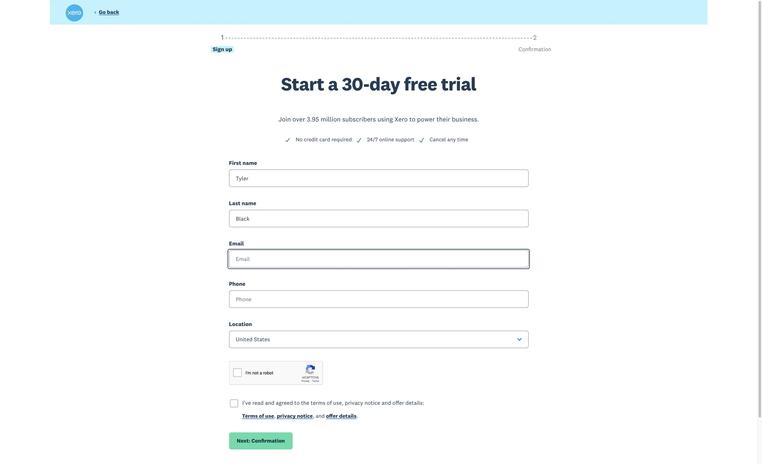 Task type: describe. For each thing, give the bounding box(es) containing it.
united
[[236, 336, 253, 343]]

required
[[332, 136, 352, 143]]

online
[[379, 136, 394, 143]]

phone
[[229, 280, 245, 288]]

terms
[[242, 413, 258, 420]]

2 horizontal spatial and
[[382, 399, 391, 407]]

next:
[[237, 438, 250, 444]]

the
[[301, 399, 309, 407]]

start a 30-day free trial region
[[66, 33, 691, 450]]

included image
[[356, 137, 362, 143]]

any
[[447, 136, 456, 143]]

states
[[254, 336, 270, 343]]

0 horizontal spatial and
[[265, 399, 275, 407]]

use,
[[333, 399, 344, 407]]

use
[[265, 413, 274, 420]]

steps group
[[66, 33, 691, 75]]

included image for cancel any time
[[419, 137, 425, 143]]

back
[[107, 9, 119, 16]]

a
[[328, 72, 338, 95]]

1
[[221, 33, 224, 41]]

xero
[[395, 115, 408, 123]]

terms of use , privacy notice , and offer details .
[[242, 413, 358, 420]]

terms of use link
[[242, 413, 274, 421]]

no credit card required
[[296, 136, 352, 143]]

0 horizontal spatial offer
[[326, 413, 338, 420]]

i've
[[242, 399, 251, 407]]

last name
[[229, 200, 256, 207]]

24/7 online support
[[367, 136, 415, 143]]

power
[[417, 115, 435, 123]]

1 horizontal spatial and
[[316, 413, 325, 420]]

Last name text field
[[229, 210, 529, 227]]

1 horizontal spatial notice
[[365, 399, 380, 407]]

their
[[437, 115, 450, 123]]

0 vertical spatial of
[[327, 399, 332, 407]]

up
[[226, 46, 232, 53]]

24/7
[[367, 136, 378, 143]]

i've read and agreed to the terms of use, privacy notice and offer details:
[[242, 399, 424, 407]]

read
[[253, 399, 264, 407]]

3.95
[[307, 115, 319, 123]]

million
[[321, 115, 341, 123]]

details
[[339, 413, 357, 420]]

credit
[[304, 136, 318, 143]]

Phone text field
[[229, 291, 529, 308]]

cancel any time
[[430, 136, 468, 143]]

terms
[[311, 399, 326, 407]]

go back button
[[94, 9, 119, 17]]

xero homepage image
[[66, 4, 83, 22]]

free
[[404, 72, 437, 95]]

start
[[281, 72, 324, 95]]

2
[[533, 33, 537, 41]]

agreed
[[276, 399, 293, 407]]

1 horizontal spatial privacy
[[345, 399, 363, 407]]

0 vertical spatial to
[[410, 115, 416, 123]]

sign up
[[213, 46, 232, 53]]

1 vertical spatial of
[[259, 413, 264, 420]]

support
[[396, 136, 415, 143]]



Task type: locate. For each thing, give the bounding box(es) containing it.
1 vertical spatial privacy
[[277, 413, 296, 420]]

privacy down agreed
[[277, 413, 296, 420]]

confirmation right next:
[[252, 438, 285, 444]]

0 vertical spatial notice
[[365, 399, 380, 407]]

2 included image from the left
[[419, 137, 425, 143]]

last
[[229, 200, 241, 207]]

and down terms
[[316, 413, 325, 420]]

business.
[[452, 115, 479, 123]]

confirmation inside button
[[252, 438, 285, 444]]

0 horizontal spatial privacy
[[277, 413, 296, 420]]

0 vertical spatial name
[[243, 159, 257, 167]]

1 horizontal spatial offer
[[393, 399, 404, 407]]

go back
[[99, 9, 119, 16]]

name
[[243, 159, 257, 167], [242, 200, 256, 207]]

1 horizontal spatial included image
[[419, 137, 425, 143]]

0 horizontal spatial confirmation
[[252, 438, 285, 444]]

email
[[229, 240, 244, 247]]

1 horizontal spatial of
[[327, 399, 332, 407]]

1 horizontal spatial ,
[[313, 413, 314, 420]]

included image
[[285, 137, 291, 143], [419, 137, 425, 143]]

details:
[[406, 399, 424, 407]]

included image left no
[[285, 137, 291, 143]]

1 vertical spatial offer
[[326, 413, 338, 420]]

0 vertical spatial confirmation
[[519, 46, 552, 53]]

and left "details:"
[[382, 399, 391, 407]]

1 vertical spatial to
[[294, 399, 300, 407]]

, left privacy notice link
[[274, 413, 276, 420]]

0 horizontal spatial of
[[259, 413, 264, 420]]

notice
[[365, 399, 380, 407], [297, 413, 313, 420]]

1 horizontal spatial to
[[410, 115, 416, 123]]

of left use
[[259, 413, 264, 420]]

card
[[320, 136, 330, 143]]

30-
[[342, 72, 370, 95]]

, down terms
[[313, 413, 314, 420]]

0 vertical spatial offer
[[393, 399, 404, 407]]

confirmation
[[519, 46, 552, 53], [252, 438, 285, 444]]

name right last
[[242, 200, 256, 207]]

offer details link
[[326, 413, 357, 421]]

offer down i've read and agreed to the terms of use, privacy notice and offer details: in the bottom of the page
[[326, 413, 338, 420]]

united states
[[236, 336, 270, 343]]

using
[[378, 115, 393, 123]]

first
[[229, 159, 241, 167]]

Email email field
[[229, 250, 529, 268]]

included image left cancel
[[419, 137, 425, 143]]

no
[[296, 136, 303, 143]]

next: confirmation button
[[229, 433, 293, 450]]

to
[[410, 115, 416, 123], [294, 399, 300, 407]]

0 horizontal spatial to
[[294, 399, 300, 407]]

included image for no credit card required
[[285, 137, 291, 143]]

start a 30-day free trial
[[281, 72, 477, 95]]

over
[[293, 115, 305, 123]]

0 vertical spatial privacy
[[345, 399, 363, 407]]

.
[[357, 413, 358, 420]]

1 vertical spatial notice
[[297, 413, 313, 420]]

0 horizontal spatial ,
[[274, 413, 276, 420]]

1 vertical spatial name
[[242, 200, 256, 207]]

offer left "details:"
[[393, 399, 404, 407]]

and
[[265, 399, 275, 407], [382, 399, 391, 407], [316, 413, 325, 420]]

trial
[[441, 72, 477, 95]]

name right first
[[243, 159, 257, 167]]

sign
[[213, 46, 224, 53]]

join
[[279, 115, 291, 123]]

join over 3.95 million subscribers using xero to power their business.
[[279, 115, 479, 123]]

go
[[99, 9, 106, 16]]

0 horizontal spatial notice
[[297, 413, 313, 420]]

of
[[327, 399, 332, 407], [259, 413, 264, 420]]

privacy notice link
[[277, 413, 313, 421]]

of left use,
[[327, 399, 332, 407]]

time
[[457, 136, 468, 143]]

2 , from the left
[[313, 413, 314, 420]]

1 , from the left
[[274, 413, 276, 420]]

1 included image from the left
[[285, 137, 291, 143]]

subscribers
[[342, 115, 376, 123]]

offer
[[393, 399, 404, 407], [326, 413, 338, 420]]

,
[[274, 413, 276, 420], [313, 413, 314, 420]]

confirmation inside steps group
[[519, 46, 552, 53]]

1 horizontal spatial confirmation
[[519, 46, 552, 53]]

next: confirmation
[[237, 438, 285, 444]]

privacy up .
[[345, 399, 363, 407]]

day
[[370, 72, 400, 95]]

privacy
[[345, 399, 363, 407], [277, 413, 296, 420]]

cancel
[[430, 136, 446, 143]]

1 vertical spatial confirmation
[[252, 438, 285, 444]]

name for first name
[[243, 159, 257, 167]]

name for last name
[[242, 200, 256, 207]]

first name
[[229, 159, 257, 167]]

confirmation down 2
[[519, 46, 552, 53]]

and right read at the left bottom
[[265, 399, 275, 407]]

location
[[229, 321, 252, 328]]

0 horizontal spatial included image
[[285, 137, 291, 143]]

First name text field
[[229, 170, 529, 187]]

to right 'xero'
[[410, 115, 416, 123]]

to left the
[[294, 399, 300, 407]]



Task type: vqa. For each thing, say whether or not it's contained in the screenshot.
free
yes



